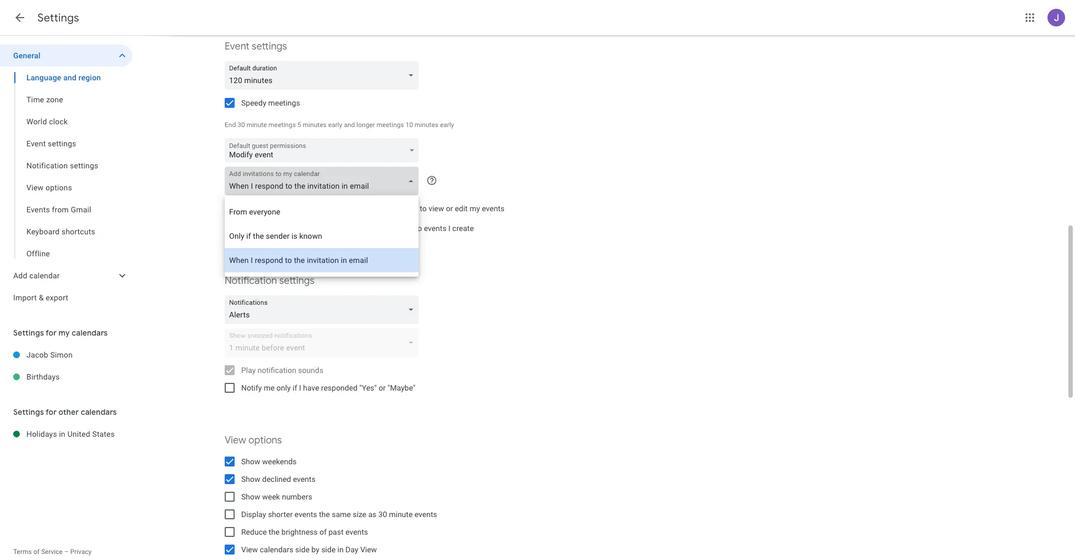 Task type: locate. For each thing, give the bounding box(es) containing it.
1 horizontal spatial and
[[344, 121, 355, 129]]

1 for from the top
[[46, 328, 57, 338]]

numbers
[[282, 493, 312, 502]]

if right the only
[[293, 384, 297, 393]]

of left past
[[320, 528, 327, 537]]

calendars up jacob simon tree item
[[72, 328, 108, 338]]

0 horizontal spatial notification settings
[[26, 161, 98, 170]]

calendars down reduce
[[260, 546, 294, 555]]

world clock
[[26, 117, 68, 126]]

event settings inside group
[[26, 139, 76, 148]]

1 show from the top
[[241, 458, 260, 467]]

others
[[254, 204, 276, 213]]

or left edit
[[446, 204, 453, 213]]

if left they
[[339, 204, 344, 213]]

calendars up states on the left
[[81, 408, 117, 418]]

all
[[292, 204, 300, 213]]

event settings
[[225, 40, 287, 53], [26, 139, 76, 148]]

other
[[59, 408, 79, 418]]

in inside tree item
[[59, 430, 65, 439]]

options up events from gmail
[[46, 183, 72, 192]]

calendars for settings for my calendars
[[72, 328, 108, 338]]

view
[[26, 183, 44, 192], [225, 435, 246, 447], [241, 546, 258, 555], [360, 546, 377, 555]]

1 horizontal spatial side
[[321, 546, 336, 555]]

1 vertical spatial notification settings
[[225, 275, 315, 288]]

i
[[449, 224, 451, 233], [299, 384, 301, 393]]

1 horizontal spatial minutes
[[415, 121, 439, 129]]

2 vertical spatial show
[[241, 493, 260, 502]]

1 vertical spatial of
[[33, 549, 40, 557]]

1 vertical spatial view options
[[225, 435, 282, 447]]

me
[[264, 384, 275, 393]]

weekends
[[262, 458, 297, 467]]

of
[[320, 528, 327, 537], [33, 549, 40, 557]]

0 vertical spatial for
[[46, 328, 57, 338]]

2 vertical spatial settings
[[13, 408, 44, 418]]

1 horizontal spatial minute
[[389, 511, 413, 520]]

show for show week numbers
[[241, 493, 260, 502]]

events right edit
[[482, 204, 505, 213]]

0 vertical spatial minute
[[247, 121, 267, 129]]

1 vertical spatial in
[[338, 546, 344, 555]]

0 horizontal spatial if
[[293, 384, 297, 393]]

google
[[305, 224, 329, 233]]

and left 'region'
[[63, 73, 76, 82]]

if
[[339, 204, 344, 213], [293, 384, 297, 393]]

early right '10'
[[440, 121, 454, 129]]

0 vertical spatial event
[[225, 40, 250, 53]]

for up jacob simon
[[46, 328, 57, 338]]

of right terms
[[33, 549, 40, 557]]

have right they
[[362, 204, 378, 213]]

united
[[67, 430, 90, 439]]

side
[[295, 546, 310, 555], [321, 546, 336, 555]]

1 horizontal spatial event settings
[[225, 40, 287, 53]]

0 horizontal spatial and
[[63, 73, 76, 82]]

0 horizontal spatial early
[[328, 121, 342, 129]]

None field
[[225, 61, 423, 90], [225, 167, 423, 196], [225, 296, 423, 325], [225, 61, 423, 90], [225, 167, 423, 196], [225, 296, 423, 325]]

0 vertical spatial in
[[59, 430, 65, 439]]

longer
[[357, 121, 375, 129]]

0 vertical spatial settings
[[37, 11, 79, 25]]

notification settings down automatically on the top left
[[225, 275, 315, 288]]

0 vertical spatial options
[[46, 183, 72, 192]]

see
[[278, 204, 290, 213]]

calendars
[[72, 328, 108, 338], [81, 408, 117, 418], [260, 546, 294, 555]]

permission
[[380, 204, 418, 213]]

tree containing general
[[0, 45, 132, 309]]

0 horizontal spatial or
[[379, 384, 386, 393]]

permissions
[[270, 142, 306, 150]]

export
[[46, 294, 68, 303]]

let others see all invitations if they have permission to view or edit my events
[[241, 204, 505, 213]]

settings heading
[[37, 11, 79, 25]]

1 vertical spatial the
[[269, 528, 280, 537]]

events
[[26, 206, 50, 214]]

side left by
[[295, 546, 310, 555]]

settings up jacob
[[13, 328, 44, 338]]

holidays in united states
[[26, 430, 115, 439]]

0 vertical spatial and
[[63, 73, 76, 82]]

tree
[[0, 45, 132, 309]]

or
[[446, 204, 453, 213], [379, 384, 386, 393]]

notification down automatically on the top left
[[225, 275, 277, 288]]

1 vertical spatial event
[[26, 139, 46, 148]]

side right by
[[321, 546, 336, 555]]

meetings
[[268, 99, 300, 107], [269, 121, 296, 129], [377, 121, 404, 129]]

minute right "as"
[[389, 511, 413, 520]]

events down view in the left of the page
[[424, 224, 447, 233]]

notification
[[258, 366, 296, 375]]

5
[[298, 121, 301, 129]]

1 vertical spatial settings
[[13, 328, 44, 338]]

settings for settings for my calendars
[[13, 328, 44, 338]]

1 vertical spatial if
[[293, 384, 297, 393]]

holidays in united states tree item
[[0, 424, 132, 446]]

0 vertical spatial my
[[470, 204, 480, 213]]

default
[[229, 142, 250, 150]]

minute
[[247, 121, 267, 129], [389, 511, 413, 520]]

events down size
[[346, 528, 368, 537]]

0 horizontal spatial side
[[295, 546, 310, 555]]

2 for from the top
[[46, 408, 57, 418]]

0 vertical spatial or
[[446, 204, 453, 213]]

my up jacob simon tree item
[[59, 328, 70, 338]]

view up "show weekends" in the left of the page
[[225, 435, 246, 447]]

1 vertical spatial for
[[46, 408, 57, 418]]

minutes
[[303, 121, 327, 129], [415, 121, 439, 129]]

when i respond to the invitation in email option
[[225, 249, 419, 273]]

minutes right 5
[[303, 121, 327, 129]]

or right "yes" at left bottom
[[379, 384, 386, 393]]

0 horizontal spatial 30
[[238, 121, 245, 129]]

meetings left '10'
[[377, 121, 404, 129]]

1 vertical spatial minute
[[389, 511, 413, 520]]

go back image
[[13, 11, 26, 24]]

0 horizontal spatial event
[[26, 139, 46, 148]]

group
[[0, 67, 132, 265]]

settings up holidays
[[13, 408, 44, 418]]

conferences
[[371, 224, 413, 233]]

and left longer
[[344, 121, 355, 129]]

0 horizontal spatial minute
[[247, 121, 267, 129]]

0 vertical spatial i
[[449, 224, 451, 233]]

and inside group
[[63, 73, 76, 82]]

0 vertical spatial 30
[[238, 121, 245, 129]]

in left day
[[338, 546, 344, 555]]

view up the events at top left
[[26, 183, 44, 192]]

settings for settings for other calendars
[[13, 408, 44, 418]]

have down sounds
[[303, 384, 319, 393]]

0 vertical spatial of
[[320, 528, 327, 537]]

2 show from the top
[[241, 476, 260, 484]]

show declined events
[[241, 476, 316, 484]]

0 horizontal spatial have
[[303, 384, 319, 393]]

language and region
[[26, 73, 101, 82]]

1 vertical spatial my
[[59, 328, 70, 338]]

1 vertical spatial notification
[[225, 275, 277, 288]]

notification down world clock
[[26, 161, 68, 170]]

2 vertical spatial calendars
[[260, 546, 294, 555]]

0 horizontal spatial my
[[59, 328, 70, 338]]

0 vertical spatial have
[[362, 204, 378, 213]]

to left view in the left of the page
[[420, 204, 427, 213]]

0 horizontal spatial view options
[[26, 183, 72, 192]]

1 vertical spatial event settings
[[26, 139, 76, 148]]

1 vertical spatial i
[[299, 384, 301, 393]]

reduce
[[241, 528, 267, 537]]

view right day
[[360, 546, 377, 555]]

3 show from the top
[[241, 493, 260, 502]]

time
[[26, 95, 44, 104]]

import & export
[[13, 294, 68, 303]]

notification
[[26, 161, 68, 170], [225, 275, 277, 288]]

notification settings up from
[[26, 161, 98, 170]]

1 vertical spatial options
[[249, 435, 282, 447]]

settings for my calendars tree
[[0, 344, 132, 388]]

1 vertical spatial show
[[241, 476, 260, 484]]

my right edit
[[470, 204, 480, 213]]

only if the sender is known option
[[225, 224, 419, 249]]

have
[[362, 204, 378, 213], [303, 384, 319, 393]]

import
[[13, 294, 37, 303]]

0 horizontal spatial minutes
[[303, 121, 327, 129]]

1 horizontal spatial early
[[440, 121, 454, 129]]

add invitations to my calendar list box
[[225, 196, 419, 277]]

jacob
[[26, 351, 48, 360]]

for for my
[[46, 328, 57, 338]]

1 vertical spatial have
[[303, 384, 319, 393]]

30 right end
[[238, 121, 245, 129]]

1 horizontal spatial if
[[339, 204, 344, 213]]

1 horizontal spatial of
[[320, 528, 327, 537]]

the left same
[[319, 511, 330, 520]]

0 horizontal spatial in
[[59, 430, 65, 439]]

0 vertical spatial show
[[241, 458, 260, 467]]

1 vertical spatial calendars
[[81, 408, 117, 418]]

in left united
[[59, 430, 65, 439]]

settings
[[37, 11, 79, 25], [13, 328, 44, 338], [13, 408, 44, 418]]

1 early from the left
[[328, 121, 342, 129]]

end 30 minute meetings 5 minutes early and longer meetings 10 minutes early
[[225, 121, 454, 129]]

0 vertical spatial calendars
[[72, 328, 108, 338]]

clock
[[49, 117, 68, 126]]

0 horizontal spatial event settings
[[26, 139, 76, 148]]

2 side from the left
[[321, 546, 336, 555]]

1 horizontal spatial the
[[319, 511, 330, 520]]

settings for settings
[[37, 11, 79, 25]]

10
[[406, 121, 413, 129]]

settings for my calendars
[[13, 328, 108, 338]]

options up "show weekends" in the left of the page
[[249, 435, 282, 447]]

only
[[277, 384, 291, 393]]

settings right go back image
[[37, 11, 79, 25]]

to right conferences
[[415, 224, 422, 233]]

show up display
[[241, 493, 260, 502]]

for left other
[[46, 408, 57, 418]]

1 horizontal spatial or
[[446, 204, 453, 213]]

settings for other calendars
[[13, 408, 117, 418]]

brightness
[[282, 528, 318, 537]]

view options up events from gmail
[[26, 183, 72, 192]]

minute up guest
[[247, 121, 267, 129]]

for
[[46, 328, 57, 338], [46, 408, 57, 418]]

0 vertical spatial the
[[319, 511, 330, 520]]

the down shorter
[[269, 528, 280, 537]]

show down "show weekends" in the left of the page
[[241, 476, 260, 484]]

i left create
[[449, 224, 451, 233]]

1 horizontal spatial event
[[225, 40, 250, 53]]

30 right "as"
[[379, 511, 387, 520]]

minutes right '10'
[[415, 121, 439, 129]]

event
[[255, 150, 273, 159]]

jacob simon
[[26, 351, 73, 360]]

1 horizontal spatial 30
[[379, 511, 387, 520]]

event
[[225, 40, 250, 53], [26, 139, 46, 148]]

0 vertical spatial notification
[[26, 161, 68, 170]]

terms of service link
[[13, 549, 63, 557]]

i right the only
[[299, 384, 301, 393]]

my
[[470, 204, 480, 213], [59, 328, 70, 338]]

view calendars side by side in day view
[[241, 546, 377, 555]]

region
[[79, 73, 101, 82]]

1 vertical spatial to
[[415, 224, 422, 233]]

show left weekends
[[241, 458, 260, 467]]

early up modify event popup button
[[328, 121, 342, 129]]

view options up "show weekends" in the left of the page
[[225, 435, 282, 447]]

"maybe"
[[388, 384, 416, 393]]

1 minutes from the left
[[303, 121, 327, 129]]

events up numbers
[[293, 476, 316, 484]]

1 horizontal spatial options
[[249, 435, 282, 447]]



Task type: vqa. For each thing, say whether or not it's contained in the screenshot.
the other
yes



Task type: describe. For each thing, give the bounding box(es) containing it.
1 horizontal spatial view options
[[225, 435, 282, 447]]

0 horizontal spatial of
[[33, 549, 40, 557]]

display shorter events the same size as 30 minute events
[[241, 511, 437, 520]]

speedy meetings
[[241, 99, 300, 107]]

speedy
[[241, 99, 266, 107]]

1 horizontal spatial have
[[362, 204, 378, 213]]

meet
[[331, 224, 349, 233]]

1 horizontal spatial notification settings
[[225, 275, 315, 288]]

same
[[332, 511, 351, 520]]

they
[[346, 204, 360, 213]]

guest
[[252, 142, 268, 150]]

calendars for settings for other calendars
[[81, 408, 117, 418]]

service
[[41, 549, 63, 557]]

display
[[241, 511, 266, 520]]

declined
[[262, 476, 291, 484]]

0 vertical spatial if
[[339, 204, 344, 213]]

view down reduce
[[241, 546, 258, 555]]

default guest permissions modify event
[[229, 142, 306, 159]]

holidays in united states link
[[26, 424, 132, 446]]

end
[[225, 121, 236, 129]]

0 horizontal spatial the
[[269, 528, 280, 537]]

let
[[241, 204, 252, 213]]

states
[[92, 430, 115, 439]]

–
[[64, 549, 69, 557]]

birthdays tree item
[[0, 366, 132, 388]]

0 vertical spatial event settings
[[225, 40, 287, 53]]

as
[[368, 511, 377, 520]]

notify
[[241, 384, 262, 393]]

privacy
[[70, 549, 92, 557]]

general
[[13, 51, 41, 60]]

group containing language and region
[[0, 67, 132, 265]]

add calendar
[[13, 272, 60, 280]]

birthdays
[[26, 373, 60, 382]]

events up reduce the brightness of past events
[[295, 511, 317, 520]]

sounds
[[298, 366, 324, 375]]

0 vertical spatial to
[[420, 204, 427, 213]]

show weekends
[[241, 458, 297, 467]]

0 horizontal spatial notification
[[26, 161, 68, 170]]

from everyone option
[[225, 200, 419, 224]]

zone
[[46, 95, 63, 104]]

edit
[[455, 204, 468, 213]]

meetings up 5
[[268, 99, 300, 107]]

1 horizontal spatial i
[[449, 224, 451, 233]]

invitations
[[302, 204, 337, 213]]

0 vertical spatial notification settings
[[26, 161, 98, 170]]

play notification sounds
[[241, 366, 324, 375]]

play
[[241, 366, 256, 375]]

1 horizontal spatial my
[[470, 204, 480, 213]]

add
[[13, 272, 27, 280]]

view
[[429, 204, 444, 213]]

view inside group
[[26, 183, 44, 192]]

1 vertical spatial and
[[344, 121, 355, 129]]

"yes"
[[360, 384, 377, 393]]

0 horizontal spatial options
[[46, 183, 72, 192]]

keyboard
[[26, 228, 60, 236]]

gmail
[[71, 206, 91, 214]]

from
[[52, 206, 69, 214]]

language
[[26, 73, 61, 82]]

2 early from the left
[[440, 121, 454, 129]]

meetings left 5
[[269, 121, 296, 129]]

0 horizontal spatial i
[[299, 384, 301, 393]]

notify me only if i have responded "yes" or "maybe"
[[241, 384, 416, 393]]

2 minutes from the left
[[415, 121, 439, 129]]

responded
[[321, 384, 358, 393]]

automatically
[[241, 224, 288, 233]]

size
[[353, 511, 367, 520]]

1 vertical spatial 30
[[379, 511, 387, 520]]

events from gmail
[[26, 206, 91, 214]]

week
[[262, 493, 280, 502]]

events right "as"
[[415, 511, 437, 520]]

for for other
[[46, 408, 57, 418]]

offline
[[26, 250, 50, 258]]

automatically add google meet video conferences to events i create
[[241, 224, 474, 233]]

shortcuts
[[62, 228, 95, 236]]

modify
[[229, 150, 253, 159]]

jacob simon tree item
[[0, 344, 132, 366]]

show for show weekends
[[241, 458, 260, 467]]

calendar
[[29, 272, 60, 280]]

day
[[346, 546, 359, 555]]

1 side from the left
[[295, 546, 310, 555]]

video
[[351, 224, 369, 233]]

general tree item
[[0, 45, 132, 67]]

1 horizontal spatial in
[[338, 546, 344, 555]]

time zone
[[26, 95, 63, 104]]

terms of service – privacy
[[13, 549, 92, 557]]

keyboard shortcuts
[[26, 228, 95, 236]]

0 vertical spatial view options
[[26, 183, 72, 192]]

show week numbers
[[241, 493, 312, 502]]

holidays
[[26, 430, 57, 439]]

add
[[290, 224, 303, 233]]

&
[[39, 294, 44, 303]]

1 horizontal spatial notification
[[225, 275, 277, 288]]

privacy link
[[70, 549, 92, 557]]

by
[[312, 546, 320, 555]]

create
[[453, 224, 474, 233]]

modify event button
[[225, 139, 419, 165]]

past
[[329, 528, 344, 537]]

world
[[26, 117, 47, 126]]

show for show declined events
[[241, 476, 260, 484]]

birthdays link
[[26, 366, 132, 388]]

terms
[[13, 549, 32, 557]]

1 vertical spatial or
[[379, 384, 386, 393]]

shorter
[[268, 511, 293, 520]]



